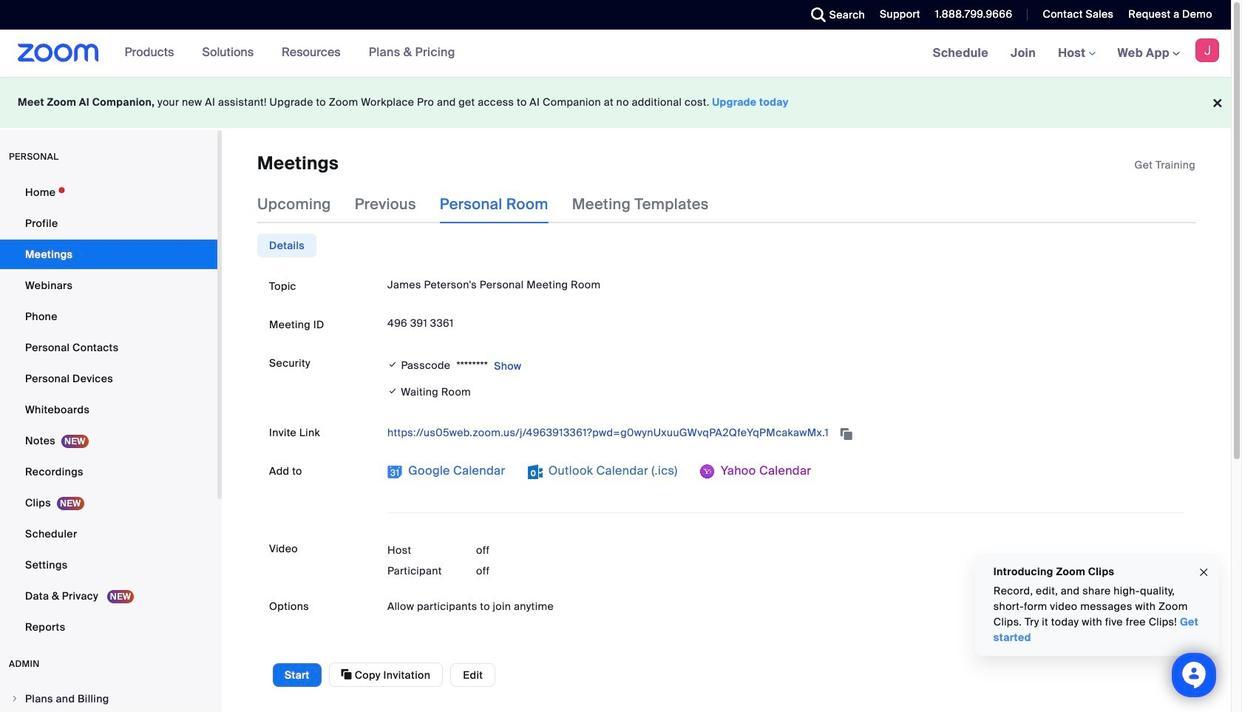 Task type: vqa. For each thing, say whether or not it's contained in the screenshot.
banner
yes



Task type: describe. For each thing, give the bounding box(es) containing it.
checked image
[[387, 384, 398, 400]]

add to google calendar image
[[387, 465, 402, 479]]

personal menu menu
[[0, 177, 217, 643]]

add to outlook calendar (.ics) image
[[528, 465, 542, 479]]

close image
[[1198, 564, 1210, 581]]

copy image
[[341, 668, 352, 681]]



Task type: locate. For each thing, give the bounding box(es) containing it.
add to yahoo calendar image
[[700, 465, 715, 479]]

copy url image
[[839, 429, 854, 439]]

zoom logo image
[[18, 44, 99, 62]]

tab list
[[257, 234, 316, 258]]

product information navigation
[[114, 30, 466, 77]]

profile picture image
[[1196, 38, 1219, 62]]

banner
[[0, 30, 1231, 78]]

footer
[[0, 77, 1231, 128]]

application
[[1135, 157, 1196, 172]]

meetings navigation
[[922, 30, 1231, 78]]

right image
[[10, 694, 19, 703]]

checked image
[[387, 357, 398, 372]]

tab
[[257, 234, 316, 258]]

tabs of meeting tab list
[[257, 185, 733, 224]]

menu item
[[0, 685, 217, 712]]



